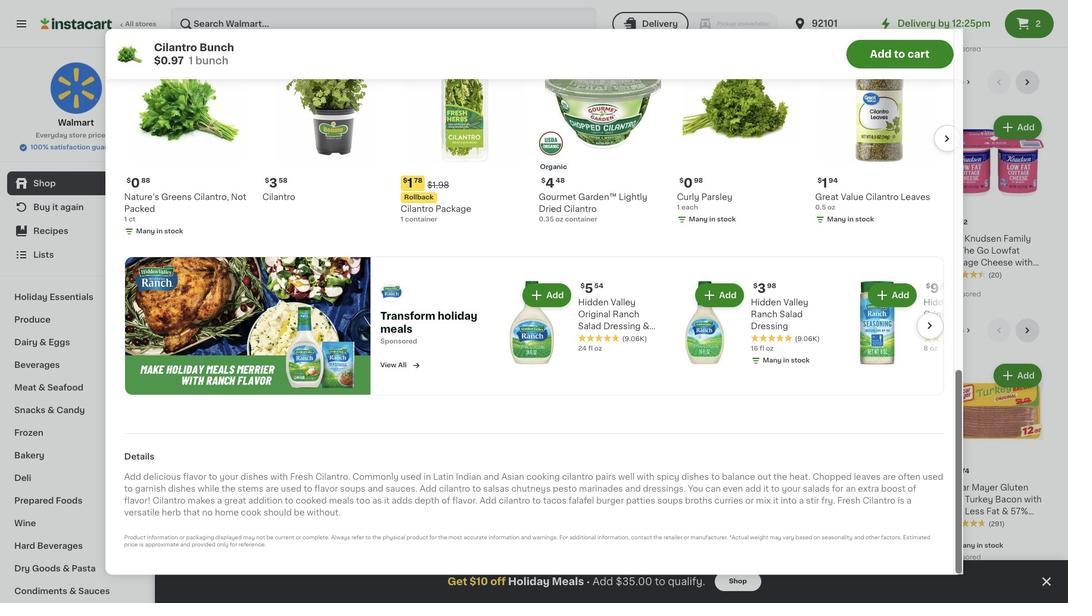 Task type: describe. For each thing, give the bounding box(es) containing it.
2 inside button
[[1036, 20, 1042, 28]]

style inside 'great value colby & monterey jack deli style sliced cheese'
[[836, 259, 857, 267]]

to down the out
[[772, 485, 780, 494]]

100% satisfaction guarantee
[[30, 144, 126, 151]]

foster for foster farms fresh & natural 3 boneless & skinless chicken breast fillets $4.97 / lb about 2.37 lb / package
[[836, 484, 862, 492]]

& inside the foster farms fresh & natural no antibiotics chicken thighs
[[699, 484, 705, 492]]

/pkg inside $ 11 67 /pkg (est.) $12.98
[[211, 467, 232, 477]]

fresh for foster farms fresh & natural 3 boneless & skinless chicken breast fillets $4.97 / lb about 2.37 lb / package
[[892, 484, 915, 492]]

3 inside product group
[[952, 219, 960, 232]]

package inside foster farms fresh & natural 3 boneless & skinless chicken breast fillets $4.97 / lb about 2.37 lb / package
[[885, 541, 913, 547]]

stock inside 23 oz many in stock
[[876, 34, 895, 41]]

$11.03 per package (estimated) element
[[288, 467, 388, 482]]

deli inside 'great value colby & monterey jack deli style sliced cheese'
[[900, 247, 917, 255]]

depth
[[415, 497, 440, 506]]

1 a from the left
[[217, 497, 222, 506]]

be inside add delicious flavor to your dishes with fresh cilantro. commonly used in latin  indian  and asian cooking  cilantro pairs well with spicy dishes to balance out the heat. chopped leaves are often used to garnish dishes  while the stems are used to flavor soups and sauces. add cilantro to salsas  chutneys  pesto  marinades  and dressings. you can even add it to your salads for an extra boost of flavor! cilantro makes a great addition to cooked meals  too  as it adds depth of flavor. add cilantro to tacos  falafel  burger patties  soups  broths  curries  or mix it into a stir fry. fresh cilantro is a versatile herb that no home cook should be without.
[[294, 509, 305, 518]]

to down indian
[[473, 485, 481, 494]]

great for great value colby & monterey jack deli style sliced cheese
[[836, 235, 859, 243]]

dressing for 9
[[924, 335, 962, 343]]

blend up "(556)"
[[563, 247, 587, 255]]

spo
[[381, 339, 394, 346]]

$ for $ 1 94
[[818, 178, 823, 184]]

1 inside $1.78 original price: $1.98 element
[[408, 177, 413, 190]]

(est.) inside $ 11 67 /pkg (est.) $12.98
[[235, 467, 260, 477]]

family inside freshness guaranteed 4.7 to 6.25 pound boneless chicken breasts family pack
[[213, 539, 240, 547]]

valley for 9
[[957, 299, 982, 308]]

/ up always
[[330, 529, 333, 535]]

$ 4 48
[[542, 177, 565, 190]]

2 horizontal spatial dishes
[[682, 474, 710, 482]]

/ left 'retailer'
[[661, 541, 663, 547]]

fresh up 'skinless'
[[838, 497, 861, 506]]

foster for foster farms fresh & natural no antibiotics chicken thighs
[[617, 484, 643, 492]]

$2.67
[[179, 539, 197, 545]]

chicken inside foster farms fresh & natural 3 boneless & skinless chicken breast fillets $4.97 / lb about 2.37 lb / package
[[872, 508, 906, 516]]

breast inside foster farms fresh & natural 3 boneless & skinless chicken breast fillets $4.97 / lb about 2.37 lb / package
[[836, 520, 863, 528]]

3 down the mozzarella
[[758, 283, 766, 296]]

0 horizontal spatial 16
[[507, 282, 514, 289]]

23 oz many in stock
[[836, 23, 895, 41]]

indian
[[456, 474, 482, 482]]

asadero
[[617, 283, 651, 291]]

0 horizontal spatial soups
[[340, 485, 366, 494]]

12:25pm
[[953, 19, 991, 28]]

versatile
[[124, 509, 160, 518]]

blend inside great value fiesta blend monterey jack, cheddar, queso quesadilla and asadero finely shredded cheese
[[617, 247, 641, 255]]

with left $ 11 03
[[270, 474, 288, 482]]

view for 3
[[907, 78, 928, 86]]

many in stock down 12:25pm
[[957, 34, 1004, 41]]

great inside "2 great value cheese, finely shredded, fiesta blend 8 oz"
[[179, 235, 202, 243]]

1 vertical spatial cilantro
[[439, 485, 471, 494]]

12 oz
[[945, 531, 961, 538]]

1 vertical spatial soups
[[658, 497, 683, 506]]

and left warnings.
[[521, 536, 531, 541]]

it down the out
[[764, 485, 769, 494]]

makes
[[188, 497, 215, 506]]

1 kraft mexican style four cheese blend shredded cheese from the left
[[288, 235, 370, 267]]

fiesta inside great value fiesta blend monterey jack, cheddar, queso quesadilla and asadero finely shredded cheese
[[667, 235, 693, 243]]

(9.06k) for 3
[[796, 337, 821, 343]]

and up salsas
[[484, 474, 500, 482]]

hidden for 3
[[751, 299, 782, 308]]

cheese inside the "r.w. knudsen family on the go lowfat cottage cheese with 2% milkfat"
[[981, 259, 1014, 267]]

1 vertical spatial 8 oz
[[924, 346, 938, 353]]

add
[[746, 485, 762, 494]]

shop button
[[715, 573, 762, 592]]

1 horizontal spatial less
[[966, 508, 985, 516]]

$ 4 98
[[400, 219, 424, 232]]

2 horizontal spatial used
[[923, 474, 944, 482]]

or right 'retailer'
[[684, 536, 690, 541]]

and down commonly
[[368, 485, 384, 494]]

nature's greens cilantro, not packed 1 ct
[[124, 193, 247, 223]]

/ up "2.37" on the right
[[856, 531, 859, 538]]

finely inside great value fiesta blend monterey jack, cheddar, queso quesadilla and asadero finely shredded cheese
[[654, 283, 679, 291]]

$ for $ 2 great value cheese, finely shredded, mozzarella 8 oz
[[729, 220, 733, 226]]

frozen
[[14, 429, 43, 438]]

the left physical
[[373, 536, 382, 541]]

oz inside "2 great value cheese, finely shredded, fiesta blend 8 oz"
[[185, 270, 193, 277]]

transform
[[381, 312, 436, 322]]

lists
[[33, 251, 54, 259]]

great for great value fiesta blend monterey jack, cheddar, queso quesadilla and asadero finely shredded cheese
[[617, 235, 640, 243]]

to inside freshness guaranteed 4.7 to 6.25 pound boneless chicken breasts family pack
[[193, 515, 202, 524]]

lb right 2.8
[[322, 529, 328, 535]]

0 horizontal spatial are
[[266, 485, 279, 494]]

fl for 3
[[760, 346, 765, 353]]

to right 67
[[209, 474, 218, 482]]

fresh for jennie-o fresh ground turkey
[[439, 484, 463, 492]]

many in stock down 'packed'
[[136, 228, 183, 235]]

1 vertical spatial deli
[[14, 475, 31, 483]]

03
[[307, 469, 316, 475]]

78 for 1
[[414, 178, 423, 184]]

with inside oscar mayer gluten free turkey bacon with 58% less fat & 57% less sodium
[[1025, 496, 1043, 504]]

1 (438) from the left
[[551, 13, 569, 20]]

lb down only
[[216, 548, 222, 555]]

1 inside cilantro bunch $0.97 1 bunch
[[189, 55, 193, 65]]

cheese, inside "2 great value cheese, finely shredded, fiesta blend 8 oz"
[[229, 235, 264, 243]]

chutneys
[[512, 485, 551, 494]]

many in stock down the mozzarella
[[738, 282, 785, 289]]

farms for no
[[646, 484, 671, 492]]

the right the out
[[774, 474, 788, 482]]

cheese inside kraft american cheese slices
[[462, 235, 495, 243]]

rollback for 11
[[182, 493, 212, 499]]

cooking
[[527, 474, 560, 482]]

bacon
[[996, 496, 1023, 504]]

4.7
[[179, 515, 191, 524]]

to inside get $10 off holiday meals • add $35.00 to qualify.
[[655, 578, 666, 587]]

based
[[796, 536, 813, 541]]

2 may from the left
[[770, 536, 782, 541]]

1 kraft from the left
[[288, 235, 309, 243]]

(est.) for $ 11 78
[[891, 467, 917, 477]]

shop inside button
[[730, 579, 747, 585]]

valley for 5
[[611, 299, 636, 308]]

3 left 58
[[269, 177, 278, 190]]

lb up 4.37
[[203, 539, 210, 545]]

delivery by 12:25pm link
[[879, 17, 991, 31]]

lb right the 2.19
[[653, 541, 659, 547]]

product group containing 6
[[617, 362, 717, 549]]

and down 'well' on the bottom right of the page
[[626, 485, 641, 494]]

about inside $2.84 / lb about 2.19 lb / package
[[617, 541, 637, 547]]

2 a from the left
[[799, 497, 804, 506]]

skinless
[[836, 508, 870, 516]]

1 horizontal spatial shredded
[[507, 259, 548, 267]]

1 vertical spatial flavor
[[315, 485, 338, 494]]

74 inside $ 13 74
[[529, 469, 537, 475]]

without.
[[307, 509, 341, 518]]

(est.) for $ 11 03
[[345, 467, 370, 477]]

hidden for 9
[[924, 299, 955, 308]]

$ for $ 1 78
[[403, 178, 408, 184]]

prepared
[[14, 497, 54, 506]]

hard beverages link
[[7, 535, 145, 558]]

breast inside freshness guaranteed chicken breast tenderloins $3.94 / lb about 2.8 lb / package
[[325, 496, 352, 504]]

cilantro inside cilantro bunch $0.97 1 bunch
[[154, 42, 197, 52]]

& inside 'hidden valley original ranch salad dressing & topping'
[[643, 323, 650, 331]]

57%
[[1011, 508, 1029, 516]]

$ for $ 4 48
[[542, 178, 546, 184]]

many in stock down "2 great value cheese, finely shredded, fiesta blend 8 oz"
[[191, 282, 238, 289]]

11 for $ 11 78
[[842, 468, 853, 480]]

1 inside nature's greens cilantro, not packed 1 ct
[[124, 216, 127, 223]]

service type group
[[613, 12, 779, 36]]

24
[[579, 346, 587, 353]]

finely inside "2 great value cheese, finely shredded, fiesta blend 8 oz"
[[179, 247, 204, 255]]

everyday store prices link
[[36, 131, 116, 141]]

lists link
[[7, 243, 145, 267]]

foster farms fresh & natural no antibiotics chicken thighs
[[617, 484, 708, 516]]

and left other
[[855, 536, 865, 541]]

/ down only
[[224, 548, 227, 555]]

72
[[415, 469, 423, 475]]

/ up 2.8
[[309, 519, 312, 526]]

great value colby & monterey jack deli style sliced cheese
[[836, 235, 920, 267]]

/pkg (est.) for $ 6 22
[[646, 467, 695, 477]]

the up great
[[222, 485, 236, 494]]

view all (50+) button for 4
[[903, 319, 978, 343]]

package inside freshness guaranteed chicken breast tenderloins $3.94 / lb about 2.8 lb / package
[[334, 529, 362, 535]]

cilantro up herb
[[153, 497, 186, 506]]

with right 6
[[637, 474, 655, 482]]

dressings.
[[643, 485, 686, 494]]

hidden for 5
[[579, 299, 609, 308]]

heat.
[[790, 474, 811, 482]]

cilantro inside cilantro package 1 container
[[401, 205, 434, 213]]

or left packaging
[[179, 536, 185, 541]]

weight
[[751, 536, 769, 541]]

monterey for style
[[836, 247, 876, 255]]

74 inside 4 74
[[962, 469, 970, 475]]

1 inside curly parsley 1 each
[[677, 204, 680, 211]]

jennie-o fresh ground turkey
[[398, 484, 496, 504]]

for inside add delicious flavor to your dishes with fresh cilantro. commonly used in latin  indian  and asian cooking  cilantro pairs well with spicy dishes to balance out the heat. chopped leaves are often used to garnish dishes  while the stems are used to flavor soups and sauces. add cilantro to salsas  chutneys  pesto  marinades  and dressings. you can even add it to your salads for an extra boost of flavor! cilantro makes a great addition to cooked meals  too  as it adds depth of flavor. add cilantro to tacos  falafel  burger patties  soups  broths  curries  or mix it into a stir fry. fresh cilantro is a versatile herb that no home cook should be without.
[[833, 485, 844, 494]]

it right mix
[[774, 497, 779, 506]]

1 vertical spatial less
[[945, 520, 965, 528]]

product group containing 1
[[816, 42, 945, 227]]

package inside $2.84 / lb about 2.19 lb / package
[[665, 541, 693, 547]]

cheese inside 'great value colby & monterey jack deli style sliced cheese'
[[887, 259, 920, 267]]

8 oz inside item carousel region
[[288, 282, 302, 289]]

23 for 23 oz
[[507, 23, 516, 29]]

22
[[633, 469, 642, 475]]

oz inside great value cilantro leaves 0.5 oz
[[828, 204, 836, 211]]

0 horizontal spatial dishes
[[168, 485, 196, 494]]

/ right "2.37" on the right
[[880, 541, 883, 547]]

turkey,
[[549, 484, 579, 492]]

& inside oscar mayer gluten free turkey bacon with 58% less fat & 57% less sodium
[[1002, 508, 1009, 516]]

fillets
[[865, 520, 890, 528]]

oz inside 23 oz many in stock
[[846, 23, 853, 29]]

value inside the $ 2 great value cheese, finely shredded, mozzarella 8 oz
[[752, 235, 775, 243]]

$ 6 22
[[619, 468, 642, 480]]

meat
[[14, 384, 36, 392]]

o for 13
[[539, 484, 547, 492]]

1 (104) from the left
[[770, 13, 787, 20]]

/ up the 2.19
[[638, 531, 641, 538]]

chicken inside freshness guaranteed fresh chicken drumsticks
[[751, 496, 786, 504]]

(50+) for 3
[[942, 78, 965, 86]]

$2.67 / lb about 4.37 lb / package
[[179, 539, 257, 555]]

complete.
[[303, 536, 330, 541]]

1 horizontal spatial style
[[567, 235, 589, 243]]

16 for 3
[[945, 282, 952, 289]]

candy
[[57, 407, 85, 415]]

all for 3
[[930, 78, 940, 86]]

•
[[587, 578, 591, 587]]

fresh for freshness guaranteed fresh chicken drumsticks
[[726, 496, 749, 504]]

1 inside cilantro package 1 container
[[401, 216, 404, 223]]

shredded inside great value fiesta blend monterey jack, cheddar, queso quesadilla and asadero finely shredded cheese
[[617, 295, 658, 303]]

cilantro down extra
[[863, 497, 896, 506]]

1 horizontal spatial used
[[401, 474, 422, 482]]

to up should
[[285, 497, 294, 506]]

$ for $ 6 22
[[619, 469, 623, 475]]

& inside 'great value colby & monterey jack deli style sliced cheese'
[[913, 235, 920, 243]]

$2.84
[[617, 531, 636, 538]]

great inside the $ 2 great value cheese, finely shredded, mozzarella 8 oz
[[726, 235, 750, 243]]

4 up oscar
[[952, 468, 961, 480]]

many in stock down 16 fl oz
[[763, 358, 810, 365]]

or right current
[[296, 536, 301, 541]]

to up cooked
[[304, 485, 313, 494]]

jennie-o turkey, ground, 93%/7%
[[507, 484, 579, 504]]

pasta
[[72, 565, 96, 573]]

fresh for foster farms fresh & natural no antibiotics chicken thighs
[[673, 484, 697, 492]]

container inside gourmet garden™ lightly dried cilantro 0.35 oz container
[[565, 216, 598, 223]]

$ for $ 5 54
[[581, 284, 585, 290]]

1 horizontal spatial of
[[908, 485, 917, 494]]

is inside "product information or packaging displayed may not be current or complete. always refer to the physical product for the most accurate information and warnings. for additional information, contact the retailer or manufacturer. *actual weight may vary based on seasonality and other factors. estimated price is approximate and provided only for reference."
[[139, 543, 144, 548]]

hidden valley original ranch seasoning, dressing and dip mix, shaker
[[924, 299, 997, 355]]

/pkg (est.) for $ 11 03
[[321, 467, 370, 477]]

valley for 3
[[784, 299, 809, 308]]

4 left x
[[179, 23, 183, 29]]

view all (50+) button for 3
[[903, 70, 978, 94]]

or inside add delicious flavor to your dishes with fresh cilantro. commonly used in latin  indian  and asian cooking  cilantro pairs well with spicy dishes to balance out the heat. chopped leaves are often used to garnish dishes  while the stems are used to flavor soups and sauces. add cilantro to salsas  chutneys  pesto  marinades  and dressings. you can even add it to your salads for an extra boost of flavor! cilantro makes a great addition to cooked meals  too  as it adds depth of flavor. add cilantro to tacos  falafel  burger patties  soups  broths  curries  or mix it into a stir fry. fresh cilantro is a versatile herb that no home cook should be without.
[[746, 497, 754, 506]]

many in stock down sliced
[[848, 282, 895, 289]]

buy it again
[[33, 203, 84, 212]]

dry
[[14, 565, 30, 573]]

1 may from the left
[[243, 536, 255, 541]]

$ for $ 11 03
[[291, 469, 295, 475]]

2 inside "2 great value cheese, finely shredded, fiesta blend 8 oz"
[[186, 219, 194, 232]]

oz inside gourmet garden™ lightly dried cilantro 0.35 oz container
[[556, 216, 564, 223]]

blend up (611)
[[344, 247, 368, 255]]

warnings.
[[533, 536, 558, 541]]

latin
[[433, 474, 454, 482]]

about inside $2.67 / lb about 4.37 lb / package
[[179, 548, 199, 555]]

cilantro,
[[194, 193, 229, 201]]

asian
[[502, 474, 525, 482]]

rollback for 1
[[404, 194, 434, 201]]

0 vertical spatial shop
[[33, 179, 56, 188]]

chicken inside the foster farms fresh & natural no antibiotics chicken thighs
[[617, 508, 651, 516]]

$ 5 54
[[581, 283, 604, 296]]

$0.97
[[154, 55, 184, 65]]

chicken inside freshness guaranteed 4.7 to 6.25 pound boneless chicken breasts family pack
[[220, 527, 254, 536]]

price
[[124, 543, 138, 548]]

0 horizontal spatial your
[[220, 474, 239, 482]]

93%/7%
[[543, 496, 577, 504]]

goods
[[32, 565, 61, 573]]

and down packaging
[[180, 543, 190, 548]]

cheese inside great value fiesta blend monterey jack, cheddar, queso quesadilla and asadero finely shredded cheese
[[660, 295, 692, 303]]

*actual
[[730, 536, 749, 541]]

chicken inside freshness guaranteed chicken breast tenderloins $3.94 / lb about 2.8 lb / package
[[288, 496, 323, 504]]

1 horizontal spatial are
[[883, 474, 897, 482]]

$ for $ 2 46
[[838, 220, 842, 226]]

it right buy
[[52, 203, 58, 212]]

deli link
[[7, 467, 145, 490]]

kraft inside kraft american cheese slices
[[398, 235, 418, 243]]

shop link
[[7, 172, 145, 196]]

eggs
[[49, 339, 70, 347]]

hidden valley ranch image
[[381, 282, 402, 303]]

2 vertical spatial view
[[381, 363, 397, 370]]

wine link
[[7, 513, 145, 535]]

milkfat
[[960, 271, 988, 279]]

sliced
[[859, 259, 885, 267]]

92101
[[812, 19, 838, 28]]

monterey for queso
[[643, 247, 684, 255]]

$35.00
[[616, 578, 653, 587]]

on
[[814, 536, 821, 541]]

1 ct
[[223, 123, 238, 132]]

meat & seafood
[[14, 384, 83, 392]]

original for 5
[[579, 311, 611, 319]]

sponsored badge image for $
[[507, 531, 543, 538]]

dried
[[539, 205, 562, 213]]

1 vertical spatial for
[[430, 536, 437, 541]]

many in stock down keto
[[828, 216, 875, 223]]

for
[[560, 536, 569, 541]]

item carousel region containing cheese
[[179, 70, 1045, 310]]

lb up 2.8
[[314, 519, 320, 526]]

0 vertical spatial beverages
[[14, 361, 60, 370]]

finely inside the $ 2 great value cheese, finely shredded, mozzarella 8 oz
[[726, 247, 751, 255]]

$ for $ 5 97
[[729, 469, 733, 475]]

meals inside transform holiday meals spo nsored
[[381, 325, 413, 335]]

add inside get $10 off holiday meals • add $35.00 to qualify.
[[593, 578, 614, 587]]

salad inside 'hidden valley original ranch salad dressing & topping'
[[579, 323, 602, 331]]

oz inside the $ 2 great value cheese, finely shredded, mozzarella 8 oz
[[732, 270, 740, 277]]

by
[[939, 19, 951, 28]]

cilantro down '$ 3 58' on the top left of page
[[263, 193, 295, 201]]

lb right "2.37" on the right
[[873, 541, 879, 547]]

11 for $ 11 67 /pkg (est.) $12.98
[[186, 468, 197, 480]]

0 horizontal spatial shredded
[[288, 259, 329, 267]]

be inside "product information or packaging displayed may not be current or complete. always refer to the physical product for the most accurate information and warnings. for additional information, contact the retailer or manufacturer. *actual weight may vary based on seasonality and other factors. estimated price is approximate and provided only for reference."
[[267, 536, 274, 541]]

12 inside 3 12
[[961, 220, 968, 226]]

(est.) for $ 6 22
[[670, 467, 695, 477]]

8 inside "2 great value cheese, finely shredded, fiesta blend 8 oz"
[[179, 270, 183, 277]]

x
[[185, 23, 189, 29]]

hidden valley ranch salad dressing
[[751, 299, 809, 331]]

$ for $ 0 88
[[127, 178, 131, 184]]

2 (104) from the left
[[989, 13, 1006, 20]]

and inside great value fiesta blend monterey jack, cheddar, queso quesadilla and asadero finely shredded cheese
[[663, 271, 680, 279]]

1 vertical spatial beverages
[[37, 542, 83, 551]]

cart
[[908, 49, 930, 58]]

many in stock down sodium
[[957, 543, 1004, 550]]

$1.78 original price: $1.98 element
[[401, 176, 530, 191]]

lightly
[[619, 193, 648, 201]]

item badge image
[[539, 132, 563, 156]]

fresh up cooked
[[290, 474, 313, 482]]

is inside add delicious flavor to your dishes with fresh cilantro. commonly used in latin  indian  and asian cooking  cilantro pairs well with spicy dishes to balance out the heat. chopped leaves are often used to garnish dishes  while the stems are used to flavor soups and sauces. add cilantro to salsas  chutneys  pesto  marinades  and dressings. you can even add it to your salads for an extra boost of flavor! cilantro makes a great addition to cooked meals  too  as it adds depth of flavor. add cilantro to tacos  falafel  burger patties  soups  broths  curries  or mix it into a stir fry. fresh cilantro is a versatile herb that no home cook should be without.
[[898, 497, 905, 506]]

shaker
[[944, 347, 972, 355]]

many in stock down (611)
[[300, 294, 347, 301]]

view all (50+) for 3
[[907, 78, 965, 86]]

many inside 23 oz many in stock
[[848, 34, 866, 41]]

transform holiday meals spo nsored
[[381, 312, 478, 346]]

can
[[706, 485, 721, 494]]

1 vertical spatial of
[[442, 497, 451, 506]]

guaranteed for freshness guaranteed fresh chicken drumsticks
[[771, 484, 821, 492]]

2 vertical spatial cilantro
[[499, 497, 531, 506]]

value for great value colby & monterey jack deli style sliced cheese
[[861, 235, 884, 243]]

1 left 94
[[823, 177, 828, 190]]

flavor.
[[453, 497, 478, 506]]

4 for kraft american cheese slices
[[405, 219, 413, 232]]

0 horizontal spatial used
[[281, 485, 302, 494]]

ct inside nature's greens cilantro, not packed 1 ct
[[129, 216, 136, 223]]

cilantro inside great value cilantro leaves 0.5 oz
[[866, 193, 899, 201]]

in inside 23 oz many in stock
[[868, 34, 874, 41]]

addition
[[248, 497, 283, 506]]



Task type: locate. For each thing, give the bounding box(es) containing it.
dressing up 16 fl oz
[[751, 323, 789, 331]]

$ left 48
[[542, 178, 546, 184]]

package up always
[[334, 529, 362, 535]]

$ inside $ 0 98
[[680, 178, 684, 184]]

shop up buy
[[33, 179, 56, 188]]

family inside the "r.w. knudsen family on the go lowfat cottage cheese with 2% milkfat"
[[1004, 235, 1032, 243]]

is down boost
[[898, 497, 905, 506]]

$ left 54
[[581, 284, 585, 290]]

3 (est.) from the left
[[670, 467, 695, 477]]

1 o from the left
[[430, 484, 437, 492]]

1 valley from the left
[[611, 299, 636, 308]]

are up addition
[[266, 485, 279, 494]]

product group
[[945, 0, 1045, 56], [124, 42, 253, 239], [816, 42, 945, 227], [179, 113, 279, 293], [288, 113, 388, 305], [398, 113, 498, 293], [507, 113, 607, 301], [617, 113, 717, 303], [726, 113, 826, 293], [836, 113, 936, 293], [945, 113, 1045, 301], [179, 362, 279, 556], [288, 362, 388, 537], [507, 362, 607, 541], [617, 362, 717, 549], [726, 362, 826, 528], [836, 362, 936, 549], [945, 362, 1045, 565]]

in
[[430, 23, 436, 29], [868, 34, 874, 41], [977, 34, 984, 41], [710, 216, 716, 223], [848, 216, 854, 223], [157, 228, 163, 235], [211, 282, 217, 289], [430, 282, 436, 289], [759, 282, 765, 289], [868, 282, 874, 289], [321, 294, 327, 301], [784, 358, 790, 365], [424, 474, 431, 482], [977, 543, 984, 550]]

condiments
[[14, 588, 67, 596]]

mexican down $5.96 element
[[530, 235, 565, 243]]

2 turkey from the left
[[966, 496, 994, 504]]

11 left 67
[[186, 468, 197, 480]]

$7.48 element
[[617, 218, 717, 233]]

11 inside "element"
[[842, 468, 853, 480]]

2 natural from the left
[[836, 496, 866, 504]]

may up reference.
[[243, 536, 255, 541]]

$ 13 74
[[510, 468, 537, 480]]

4 (est.) from the left
[[891, 467, 917, 477]]

sponsored badge image for 4
[[945, 555, 981, 562]]

boneless down boost
[[876, 496, 914, 504]]

dressing for 5
[[604, 323, 641, 331]]

turkey inside jennie-o fresh ground turkey
[[398, 496, 426, 504]]

gourmet garden™ lightly dried cilantro 0.35 oz container
[[539, 193, 648, 223]]

information right accurate
[[489, 536, 520, 541]]

chicken up tenderloins
[[288, 496, 323, 504]]

1 fl from the left
[[589, 346, 593, 353]]

/pkg (est.) inside '$11.03 per package (estimated)' element
[[321, 467, 370, 477]]

cilantro inside gourmet garden™ lightly dried cilantro 0.35 oz container
[[564, 205, 597, 213]]

foster inside the foster farms fresh & natural no antibiotics chicken thighs
[[617, 484, 643, 492]]

be right not
[[267, 536, 274, 541]]

natural inside the foster farms fresh & natural no antibiotics chicken thighs
[[617, 496, 647, 504]]

a left stir
[[799, 497, 804, 506]]

1 vertical spatial 12
[[945, 531, 952, 538]]

farms inside the foster farms fresh & natural no antibiotics chicken thighs
[[646, 484, 671, 492]]

hidden down $ 3 98
[[751, 299, 782, 308]]

1 horizontal spatial 18 ct
[[945, 23, 961, 29]]

0 vertical spatial family
[[1004, 235, 1032, 243]]

0 for curly
[[684, 177, 693, 190]]

0 for nature's
[[131, 177, 140, 190]]

1 monterey from the left
[[643, 247, 684, 255]]

holiday inside get $10 off holiday meals • add $35.00 to qualify.
[[509, 578, 550, 587]]

rollback down $ 1 78 at the left of page
[[404, 194, 434, 201]]

remove great value cheese, finely shredded, fiesta blend image
[[189, 120, 204, 135]]

freshness for to
[[179, 503, 222, 512]]

dressing down seasoning,
[[924, 335, 962, 343]]

to up 'flavor!'
[[124, 485, 133, 494]]

freshness inside freshness guaranteed chicken breast tenderloins $3.94 / lb about 2.8 lb / package
[[288, 484, 331, 492]]

$ for $ 4 98
[[400, 220, 405, 226]]

product group containing ★★★★★
[[945, 0, 1045, 56]]

2 kraft from the left
[[398, 235, 418, 243]]

0 vertical spatial 12
[[961, 220, 968, 226]]

74 right 13
[[529, 469, 537, 475]]

product group containing 13
[[507, 362, 607, 541]]

container up american
[[405, 216, 438, 223]]

product information or packaging displayed may not be current or complete. always refer to the physical product for the most accurate information and warnings. for additional information, contact the retailer or manufacturer. *actual weight may vary based on seasonality and other factors. estimated price is approximate and provided only for reference.
[[124, 536, 931, 548]]

$ left leaves
[[838, 469, 842, 475]]

get
[[448, 578, 468, 587]]

to up can
[[712, 474, 720, 482]]

$ inside '$ 3 58'
[[265, 178, 269, 184]]

3 /pkg (est.) from the left
[[868, 467, 917, 477]]

$ for $ 0 98
[[680, 178, 684, 184]]

other
[[866, 536, 880, 541]]

dressing
[[604, 323, 641, 331], [751, 323, 789, 331], [924, 335, 962, 343]]

0 horizontal spatial style
[[348, 235, 370, 243]]

again
[[60, 203, 84, 212]]

great
[[816, 193, 839, 201], [179, 235, 202, 243], [617, 235, 640, 243], [726, 235, 750, 243], [836, 235, 859, 243]]

view for 4
[[907, 327, 928, 335]]

flavor
[[183, 474, 207, 482], [315, 485, 338, 494]]

qualify.
[[668, 578, 706, 587]]

$ inside "$ 2 46"
[[838, 220, 842, 226]]

1
[[189, 55, 193, 65], [223, 123, 227, 132], [408, 177, 413, 190], [823, 177, 828, 190], [677, 204, 680, 211], [124, 216, 127, 223], [401, 216, 404, 223]]

1 0 from the left
[[131, 177, 140, 190]]

2 view all (50+) from the top
[[907, 327, 965, 335]]

/pkg for $ 6 22
[[646, 467, 668, 477]]

hidden inside hidden valley ranch salad dressing
[[751, 299, 782, 308]]

3 hidden from the left
[[924, 299, 955, 308]]

be up "$3.94"
[[294, 509, 305, 518]]

0 horizontal spatial 74
[[529, 469, 537, 475]]

$ up slices
[[400, 220, 405, 226]]

98 for 0
[[694, 178, 704, 184]]

$5.96 element
[[507, 218, 607, 233]]

monterey inside great value fiesta blend monterey jack, cheddar, queso quesadilla and asadero finely shredded cheese
[[643, 247, 684, 255]]

0 horizontal spatial monterey
[[643, 247, 684, 255]]

0 vertical spatial salad
[[780, 311, 803, 319]]

home
[[215, 509, 239, 518]]

3 /pkg from the left
[[646, 467, 668, 477]]

1 (est.) from the left
[[235, 467, 260, 477]]

1 horizontal spatial fiesta
[[667, 235, 693, 243]]

(104) right "by"
[[989, 13, 1006, 20]]

0 vertical spatial flavor
[[183, 474, 207, 482]]

2 (est.) from the left
[[345, 467, 370, 477]]

5 left 97 on the right
[[733, 468, 741, 480]]

fiesta inside "2 great value cheese, finely shredded, fiesta blend 8 oz"
[[251, 247, 277, 255]]

1 vertical spatial rollback
[[182, 493, 212, 499]]

soups
[[340, 485, 366, 494], [658, 497, 683, 506]]

hidden down $ 5 54
[[579, 299, 609, 308]]

2 four from the left
[[507, 247, 526, 255]]

(5.52k)
[[223, 13, 247, 20]]

extra
[[859, 485, 880, 494]]

turkey for 4
[[398, 496, 426, 504]]

a down often
[[907, 497, 912, 506]]

guaranteed up the too
[[333, 484, 383, 492]]

2 16 oz from the left
[[945, 282, 962, 289]]

original up seasoning,
[[924, 311, 957, 319]]

add inside button
[[871, 49, 892, 58]]

1 horizontal spatial jennie-
[[507, 484, 539, 492]]

/pkg inside $6.22 per package (estimated) element
[[646, 467, 668, 477]]

chicken
[[288, 496, 323, 504], [751, 496, 786, 504], [617, 508, 651, 516], [872, 508, 906, 516], [220, 527, 254, 536]]

0 horizontal spatial natural
[[617, 496, 647, 504]]

0 vertical spatial all
[[125, 21, 134, 27]]

0 horizontal spatial jennie-
[[398, 484, 430, 492]]

essentials
[[50, 293, 93, 302]]

2 view all (50+) button from the top
[[903, 319, 978, 343]]

0 horizontal spatial for
[[230, 543, 237, 548]]

0 horizontal spatial 8 oz
[[288, 282, 302, 289]]

instacart logo image
[[41, 17, 112, 31]]

view up mix,
[[907, 327, 928, 335]]

delivery for delivery by 12:25pm
[[898, 19, 937, 28]]

add to cart
[[871, 49, 930, 58]]

freshness for chicken
[[726, 484, 769, 492]]

freshness for breast
[[288, 484, 331, 492]]

prepared foods link
[[7, 490, 145, 513]]

to inside "product information or packaging displayed may not be current or complete. always refer to the physical product for the most accurate information and warnings. for additional information, contact the retailer or manufacturer. *actual weight may vary based on seasonality and other factors. estimated price is approximate and provided only for reference."
[[366, 536, 371, 541]]

ranch inside hidden valley ranch salad dressing
[[751, 311, 778, 319]]

0 vertical spatial and
[[663, 271, 680, 279]]

item carousel region containing poultry
[[179, 319, 1045, 569]]

1 horizontal spatial 98
[[694, 178, 704, 184]]

1 horizontal spatial 12
[[961, 220, 968, 226]]

2 (50+) from the top
[[942, 327, 965, 335]]

$ for $ 13 74
[[510, 469, 514, 475]]

well
[[619, 474, 635, 482]]

2 horizontal spatial 16
[[945, 282, 952, 289]]

1 horizontal spatial all
[[398, 363, 407, 370]]

even
[[723, 485, 744, 494]]

0 horizontal spatial 18
[[726, 23, 733, 29]]

88
[[141, 178, 150, 184]]

0 horizontal spatial foster
[[617, 484, 643, 492]]

all stores
[[125, 21, 157, 27]]

78 inside $ 1 78
[[414, 178, 423, 184]]

2 foster from the left
[[836, 484, 862, 492]]

$ 4 72
[[400, 468, 423, 480]]

0 horizontal spatial be
[[267, 536, 274, 541]]

guaranteed inside freshness guaranteed chicken breast tenderloins $3.94 / lb about 2.8 lb / package
[[333, 484, 383, 492]]

information
[[147, 536, 178, 541], [489, 536, 520, 541]]

blend inside "2 great value cheese, finely shredded, fiesta blend 8 oz"
[[179, 259, 203, 267]]

$ 1 78
[[403, 177, 423, 190]]

accurate
[[464, 536, 488, 541]]

product group containing 0
[[124, 42, 253, 239]]

58%
[[945, 508, 963, 516]]

o inside jennie-o fresh ground turkey
[[430, 484, 437, 492]]

24.8 oz
[[288, 23, 313, 29]]

blend down nature's greens cilantro, not packed 1 ct
[[179, 259, 203, 267]]

/pkg inside '$11.03 per package (estimated)' element
[[321, 467, 342, 477]]

great inside great value cilantro leaves 0.5 oz
[[816, 193, 839, 201]]

0 horizontal spatial all
[[125, 21, 134, 27]]

monterey up queso
[[643, 247, 684, 255]]

0 horizontal spatial container
[[405, 216, 438, 223]]

2 horizontal spatial freshness
[[726, 484, 769, 492]]

for right product
[[430, 536, 437, 541]]

holiday right off
[[509, 578, 550, 587]]

view all
[[381, 363, 407, 370]]

None search field
[[170, 7, 597, 41]]

74 up oscar
[[962, 469, 970, 475]]

2 all from the top
[[930, 327, 940, 335]]

hard
[[14, 542, 35, 551]]

cheese, inside the $ 2 great value cheese, finely shredded, mozzarella 8 oz
[[777, 235, 811, 243]]

about inside foster farms fresh & natural 3 boneless & skinless chicken breast fillets $4.97 / lb about 2.37 lb / package
[[836, 541, 856, 547]]

2 hidden from the left
[[751, 299, 782, 308]]

value for great value fiesta blend monterey jack, cheddar, queso quesadilla and asadero finely shredded cheese
[[642, 235, 665, 243]]

1 natural from the left
[[617, 496, 647, 504]]

produce link
[[7, 309, 145, 331]]

great for great value cilantro leaves 0.5 oz
[[816, 193, 839, 201]]

2 18 ct from the left
[[945, 23, 961, 29]]

1 18 from the left
[[726, 23, 733, 29]]

1 turkey from the left
[[398, 496, 426, 504]]

1 view all (50+) from the top
[[907, 78, 965, 86]]

fresh inside freshness guaranteed fresh chicken drumsticks
[[726, 496, 749, 504]]

mix,
[[924, 347, 942, 355]]

everyday store prices
[[36, 132, 109, 139]]

fresh inside jennie-o fresh ground turkey
[[439, 484, 463, 492]]

1 (9.06k) from the left
[[623, 337, 648, 343]]

to inside button
[[895, 49, 906, 58]]

often
[[899, 474, 921, 482]]

jennie- for 13
[[507, 484, 539, 492]]

stir
[[807, 497, 820, 506]]

3 11 from the left
[[842, 468, 853, 480]]

1 vertical spatial all
[[398, 363, 407, 370]]

$ left 94
[[818, 178, 823, 184]]

1 (50+) from the top
[[942, 78, 965, 86]]

2 0 from the left
[[684, 177, 693, 190]]

1 vertical spatial boneless
[[179, 527, 218, 536]]

2 jennie- from the left
[[507, 484, 539, 492]]

$3.94
[[288, 519, 308, 526]]

most
[[449, 536, 463, 541]]

all inside "link"
[[125, 21, 134, 27]]

(9.06k) down hidden valley ranch salad dressing
[[796, 337, 821, 343]]

$ up curly
[[680, 178, 684, 184]]

ranch inside hidden valley original ranch seasoning, dressing and dip mix, shaker
[[959, 311, 986, 319]]

package
[[436, 205, 472, 213]]

18
[[726, 23, 733, 29], [945, 23, 952, 29]]

0 horizontal spatial ranch
[[613, 311, 640, 319]]

0 horizontal spatial 12
[[945, 531, 952, 538]]

$ inside $ 4 98
[[400, 220, 405, 226]]

original for 9
[[924, 311, 957, 319]]

ranch up seasoning,
[[959, 311, 986, 319]]

2 cheese, from the left
[[777, 235, 811, 243]]

2 23 from the left
[[836, 23, 844, 29]]

2 shredded, from the left
[[753, 247, 797, 255]]

nsored
[[394, 339, 417, 346]]

3 valley from the left
[[957, 299, 982, 308]]

0 vertical spatial rollback
[[404, 194, 434, 201]]

0 vertical spatial holiday
[[14, 293, 48, 302]]

78 inside the $ 11 78
[[855, 469, 863, 475]]

item carousel region
[[108, 38, 961, 252], [179, 70, 1045, 310], [179, 319, 1045, 569]]

/pkg (est.) inside $6.22 per package (estimated) element
[[646, 467, 695, 477]]

2 (9.06k) from the left
[[796, 337, 821, 343]]

1 horizontal spatial 11
[[295, 468, 306, 480]]

beverages down the dairy & eggs
[[14, 361, 60, 370]]

1 down 'packed'
[[124, 216, 127, 223]]

0 horizontal spatial valley
[[611, 299, 636, 308]]

greens
[[161, 193, 192, 201]]

delivery for delivery
[[642, 20, 678, 28]]

0.5
[[816, 204, 827, 211]]

$ down the mozzarella
[[754, 284, 758, 290]]

lowfat
[[992, 247, 1021, 255]]

2 kraft mexican style four cheese blend shredded cheese from the left
[[507, 235, 589, 267]]

is
[[898, 497, 905, 506], [139, 543, 144, 548]]

foster down the $ 11 78
[[836, 484, 862, 492]]

many in stock up holiday
[[410, 282, 457, 289]]

queso
[[657, 259, 685, 267]]

2 /pkg (est.) from the left
[[646, 467, 695, 477]]

about down "$3.94"
[[288, 529, 308, 535]]

1 horizontal spatial cheese,
[[777, 235, 811, 243]]

factors.
[[882, 536, 902, 541]]

1 foster from the left
[[617, 484, 643, 492]]

$ down parsley
[[729, 220, 733, 226]]

holiday
[[14, 293, 48, 302], [509, 578, 550, 587]]

it right as
[[384, 497, 390, 506]]

boneless up the breasts at the bottom left
[[179, 527, 218, 536]]

original inside 'hidden valley original ranch salad dressing & topping'
[[579, 311, 611, 319]]

2 /pkg from the left
[[321, 467, 342, 477]]

natural down 'well' on the bottom right of the page
[[617, 496, 647, 504]]

3 kraft from the left
[[507, 235, 528, 243]]

shredded, inside "2 great value cheese, finely shredded, fiesta blend 8 oz"
[[206, 247, 249, 255]]

2 inside the $ 2 great value cheese, finely shredded, mozzarella 8 oz
[[733, 219, 741, 232]]

(50+)
[[942, 78, 965, 86], [942, 327, 965, 335]]

98 for 4
[[415, 220, 424, 226]]

1 horizontal spatial farms
[[864, 484, 890, 492]]

2 horizontal spatial shredded
[[617, 295, 658, 303]]

2 (438) from the left
[[880, 13, 898, 20]]

18 ct inside product group
[[945, 23, 961, 29]]

of
[[908, 485, 917, 494], [442, 497, 451, 506]]

balance
[[722, 474, 756, 482]]

$ for $ 9 44
[[927, 284, 931, 290]]

foods
[[56, 497, 83, 506]]

product group containing 3
[[945, 113, 1045, 301]]

0 vertical spatial (50+)
[[942, 78, 965, 86]]

(9.06k) right topping
[[623, 337, 648, 343]]

1 farms from the left
[[646, 484, 671, 492]]

1 shredded, from the left
[[206, 247, 249, 255]]

1 horizontal spatial 23
[[836, 23, 844, 29]]

guaranteed
[[333, 484, 383, 492], [771, 484, 821, 492], [224, 503, 274, 512]]

1 four from the left
[[288, 247, 307, 255]]

6.25
[[204, 515, 223, 524]]

o for 4
[[430, 484, 437, 492]]

2 great value cheese, finely shredded, fiesta blend 8 oz
[[179, 219, 277, 277]]

product
[[407, 536, 428, 541]]

walmart logo image
[[50, 62, 102, 114]]

oscar mayer gluten free turkey bacon with 58% less fat & 57% less sodium
[[945, 484, 1043, 528]]

74
[[529, 469, 537, 475], [962, 469, 970, 475]]

1 horizontal spatial be
[[294, 509, 305, 518]]

drumsticks
[[726, 508, 774, 516]]

1 information from the left
[[147, 536, 178, 541]]

sponsored badge image
[[945, 46, 981, 53], [507, 291, 543, 298], [945, 291, 981, 298], [507, 531, 543, 538], [945, 555, 981, 562]]

2 ranch from the left
[[751, 311, 778, 319]]

natural for no
[[617, 496, 647, 504]]

$ inside $ 1 94
[[818, 178, 823, 184]]

0 horizontal spatial finely
[[179, 247, 204, 255]]

all for 4
[[930, 327, 940, 335]]

1 vertical spatial are
[[266, 485, 279, 494]]

16 for $
[[751, 346, 759, 353]]

ranch inside 'hidden valley original ranch salad dressing & topping'
[[613, 311, 640, 319]]

2 vertical spatial 98
[[768, 284, 777, 290]]

1 mexican from the left
[[311, 235, 346, 243]]

16 fl oz
[[751, 346, 774, 353]]

1 hidden from the left
[[579, 299, 609, 308]]

12 down 58%
[[945, 531, 952, 538]]

rollback up the that
[[182, 493, 212, 499]]

2 fl from the left
[[760, 346, 765, 353]]

1 jennie- from the left
[[398, 484, 430, 492]]

0 horizontal spatial less
[[945, 520, 965, 528]]

1 left the each at the top right
[[677, 204, 680, 211]]

sodium
[[967, 520, 999, 528]]

hidden inside 'hidden valley original ranch salad dressing & topping'
[[579, 299, 609, 308]]

o down cooking
[[539, 484, 547, 492]]

2 original from the left
[[924, 311, 957, 319]]

jennie- inside jennie-o fresh ground turkey
[[398, 484, 430, 492]]

1 horizontal spatial your
[[782, 485, 801, 494]]

78 for 11
[[855, 469, 863, 475]]

container inside cilantro package 1 container
[[405, 216, 438, 223]]

container down garden™
[[565, 216, 598, 223]]

dressing up topping
[[604, 323, 641, 331]]

1 original from the left
[[579, 311, 611, 319]]

5 inside product group
[[733, 468, 741, 480]]

2 horizontal spatial /pkg (est.)
[[868, 467, 917, 477]]

0 horizontal spatial 98
[[415, 220, 424, 226]]

1 ranch from the left
[[613, 311, 640, 319]]

/pkg (est.) for $ 11 78
[[868, 467, 917, 477]]

1 23 from the left
[[507, 23, 516, 29]]

with up 57%
[[1025, 496, 1043, 504]]

original up topping
[[579, 311, 611, 319]]

1 all from the top
[[930, 78, 940, 86]]

1 up slices
[[401, 216, 404, 223]]

23 for 23 oz many in stock
[[836, 23, 844, 29]]

sauces.
[[386, 485, 418, 494]]

1 horizontal spatial salad
[[780, 311, 803, 319]]

0 vertical spatial 8 oz
[[288, 282, 302, 289]]

2 farms from the left
[[864, 484, 890, 492]]

0 vertical spatial less
[[966, 508, 985, 516]]

2.37
[[857, 541, 871, 547]]

0 horizontal spatial original
[[579, 311, 611, 319]]

product group containing 5
[[726, 362, 826, 528]]

/pkg up $12.98
[[211, 467, 232, 477]]

4 for gourmet garden™ lightly dried cilantro
[[546, 177, 555, 190]]

$ right pairs
[[619, 469, 623, 475]]

0 horizontal spatial of
[[442, 497, 451, 506]]

/pkg for $ 11 03
[[321, 467, 342, 477]]

delivery inside button
[[642, 20, 678, 28]]

2 horizontal spatial guaranteed
[[771, 484, 821, 492]]

1 horizontal spatial 78
[[855, 469, 863, 475]]

in inside add delicious flavor to your dishes with fresh cilantro. commonly used in latin  indian  and asian cooking  cilantro pairs well with spicy dishes to balance out the heat. chopped leaves are often used to garnish dishes  while the stems are used to flavor soups and sauces. add cilantro to salsas  chutneys  pesto  marinades  and dressings. you can even add it to your salads for an extra boost of flavor! cilantro makes a great addition to cooked meals  too  as it adds depth of flavor. add cilantro to tacos  falafel  burger patties  soups  broths  curries  or mix it into a stir fry. fresh cilantro is a versatile herb that no home cook should be without.
[[424, 474, 431, 482]]

1 vertical spatial fiesta
[[251, 247, 277, 255]]

0 horizontal spatial (438)
[[551, 13, 569, 20]]

value inside "2 great value cheese, finely shredded, fiesta blend 8 oz"
[[205, 235, 227, 243]]

0 horizontal spatial information
[[147, 536, 178, 541]]

16 oz for r.w. knudsen family on the go lowfat cottage cheese with 2% milkfat
[[945, 282, 962, 289]]

view all (50+) for 4
[[907, 327, 965, 335]]

natural inside foster farms fresh & natural 3 boneless & skinless chicken breast fillets $4.97 / lb about 2.37 lb / package
[[836, 496, 866, 504]]

guaranteed for freshness guaranteed 4.7 to 6.25 pound boneless chicken breasts family pack
[[224, 503, 274, 512]]

1 /pkg from the left
[[211, 467, 232, 477]]

fl right 24
[[589, 346, 593, 353]]

burger
[[597, 497, 624, 506]]

$ for $ 3 98
[[754, 284, 758, 290]]

3 inside foster farms fresh & natural 3 boneless & skinless chicken breast fillets $4.97 / lb about 2.37 lb / package
[[868, 496, 873, 504]]

guaranteed inside freshness guaranteed fresh chicken drumsticks
[[771, 484, 821, 492]]

$6.22 per package (estimated) element
[[617, 467, 717, 482]]

fresh inside foster farms fresh & natural 3 boneless & skinless chicken breast fillets $4.97 / lb about 2.37 lb / package
[[892, 484, 915, 492]]

recipes link
[[7, 219, 145, 243]]

98 for 3
[[768, 284, 777, 290]]

2 monterey from the left
[[836, 247, 876, 255]]

$4.97
[[836, 531, 855, 538]]

4 /pkg from the left
[[868, 467, 889, 477]]

1 right remove great value cheese, finely shredded, fiesta blend "icon"
[[223, 123, 227, 132]]

1 left bunch
[[189, 55, 193, 65]]

1 horizontal spatial four
[[507, 247, 526, 255]]

0 horizontal spatial 16 oz
[[507, 282, 524, 289]]

dairy
[[14, 339, 37, 347]]

2 mexican from the left
[[530, 235, 565, 243]]

many
[[410, 23, 429, 29], [848, 34, 866, 41], [957, 34, 976, 41], [689, 216, 708, 223], [828, 216, 847, 223], [136, 228, 155, 235], [191, 282, 210, 289], [410, 282, 429, 289], [738, 282, 757, 289], [848, 282, 866, 289], [300, 294, 319, 301], [763, 358, 782, 365], [957, 543, 976, 550]]

0 vertical spatial is
[[898, 497, 905, 506]]

dairy & eggs link
[[7, 331, 145, 354]]

0 vertical spatial are
[[883, 474, 897, 482]]

$ inside $ 4 48
[[542, 178, 546, 184]]

all up mix,
[[930, 327, 940, 335]]

pound
[[225, 515, 252, 524]]

value for great value cilantro leaves 0.5 oz
[[841, 193, 864, 201]]

lb up the 2.19
[[642, 531, 649, 538]]

shredded, up the mozzarella
[[753, 247, 797, 255]]

dairy & eggs
[[14, 339, 70, 347]]

package inside $2.67 / lb about 4.37 lb / package
[[228, 548, 257, 555]]

$1.98
[[427, 181, 450, 190]]

that
[[183, 509, 200, 518]]

you
[[688, 485, 704, 494]]

estimated
[[904, 536, 931, 541]]

item carousel region containing 0
[[108, 38, 961, 252]]

0 left 88
[[131, 177, 140, 190]]

value up keto
[[841, 193, 864, 201]]

(9.06k) for 5
[[623, 337, 648, 343]]

1 view all (50+) button from the top
[[903, 70, 978, 94]]

cooked
[[296, 497, 327, 506]]

boneless for 4.7
[[179, 527, 218, 536]]

(est.) inside '$11.03 per package (estimated)' element
[[345, 467, 370, 477]]

$ 5 97
[[729, 468, 751, 480]]

dressing inside hidden valley ranch salad dressing
[[751, 323, 789, 331]]

not
[[256, 536, 265, 541]]

jennie- for 4
[[398, 484, 430, 492]]

salad inside hidden valley ranch salad dressing
[[780, 311, 803, 319]]

meals inside add delicious flavor to your dishes with fresh cilantro. commonly used in latin  indian  and asian cooking  cilantro pairs well with spicy dishes to balance out the heat. chopped leaves are often used to garnish dishes  while the stems are used to flavor soups and sauces. add cilantro to salsas  chutneys  pesto  marinades  and dressings. you can even add it to your salads for an extra boost of flavor! cilantro makes a great addition to cooked meals  too  as it adds depth of flavor. add cilantro to tacos  falafel  burger patties  soups  broths  curries  or mix it into a stir fry. fresh cilantro is a versatile herb that no home cook should be without.
[[329, 497, 354, 506]]

3 ranch from the left
[[959, 311, 986, 319]]

$ for $ 11 78
[[838, 469, 842, 475]]

freshness inside freshness guaranteed 4.7 to 6.25 pound boneless chicken breasts family pack
[[179, 503, 222, 512]]

11
[[186, 468, 197, 480], [295, 468, 306, 480], [842, 468, 853, 480]]

2 74 from the left
[[962, 469, 970, 475]]

1 74 from the left
[[529, 469, 537, 475]]

$11.67 per package (estimated) original price: $12.98 element
[[179, 467, 279, 490]]

11 for $ 11 03
[[295, 468, 306, 480]]

the left most
[[438, 536, 447, 541]]

3 a from the left
[[907, 497, 912, 506]]

buy it again link
[[7, 196, 145, 219]]

with inside the "r.w. knudsen family on the go lowfat cottage cheese with 2% milkfat"
[[1016, 259, 1034, 267]]

1 vertical spatial salad
[[579, 323, 602, 331]]

a up home
[[217, 497, 222, 506]]

make holiday meals merrier with ranch flavor image
[[125, 258, 370, 396]]

many in stock down curly parsley 1 each at the top right
[[689, 216, 736, 223]]

ranch for 9
[[959, 311, 986, 319]]

details
[[124, 453, 155, 462]]

1 horizontal spatial kraft
[[398, 235, 418, 243]]

0 horizontal spatial 18 ct
[[726, 23, 742, 29]]

1 horizontal spatial delivery
[[898, 19, 937, 28]]

many in stock down 42.72 oz at left top
[[410, 23, 457, 29]]

nature's
[[124, 193, 159, 201]]

2 horizontal spatial for
[[833, 485, 844, 494]]

1 18 ct from the left
[[726, 23, 742, 29]]

1 cheese, from the left
[[229, 235, 264, 243]]

to right $35.00
[[655, 578, 666, 587]]

are up boost
[[883, 474, 897, 482]]

/pkg for $ 11 78
[[868, 467, 889, 477]]

1 horizontal spatial and
[[964, 335, 980, 343]]

1 /pkg (est.) from the left
[[321, 467, 370, 477]]

3
[[269, 177, 278, 190], [952, 219, 960, 232], [758, 283, 766, 296], [868, 496, 873, 504]]

2 valley from the left
[[784, 299, 809, 308]]

1 horizontal spatial original
[[924, 311, 957, 319]]

1 16 oz from the left
[[507, 282, 524, 289]]

lb up "2.37" on the right
[[861, 531, 867, 538]]

2 18 from the left
[[945, 23, 952, 29]]

0 horizontal spatial kraft mexican style four cheese blend shredded cheese
[[288, 235, 370, 267]]

0 vertical spatial boneless
[[876, 496, 914, 504]]

ranch for 5
[[613, 311, 640, 319]]

shredded, inside the $ 2 great value cheese, finely shredded, mozzarella 8 oz
[[753, 247, 797, 255]]

2 horizontal spatial 98
[[768, 284, 777, 290]]

shredded,
[[206, 247, 249, 255], [753, 247, 797, 255]]

0 horizontal spatial kraft
[[288, 235, 309, 243]]

0 horizontal spatial shop
[[33, 179, 56, 188]]

1 horizontal spatial may
[[770, 536, 782, 541]]

5 for freshness
[[733, 468, 741, 480]]

1 11 from the left
[[186, 468, 197, 480]]

(50+) for 4
[[942, 327, 965, 335]]

$ for $ 4 72
[[400, 469, 405, 475]]

2 o from the left
[[539, 484, 547, 492]]

cilantro down chutneys
[[499, 497, 531, 506]]

value up the mozzarella
[[752, 235, 775, 243]]

valley inside hidden valley original ranch seasoning, dressing and dip mix, shaker
[[957, 299, 982, 308]]

farms for 3
[[864, 484, 890, 492]]

meals up without.
[[329, 497, 354, 506]]

1 horizontal spatial valley
[[784, 299, 809, 308]]

cilantro up flavor.
[[439, 485, 471, 494]]

16 oz for kraft mexican style four cheese blend shredded cheese
[[507, 282, 524, 289]]

farms up no
[[646, 484, 671, 492]]

1 vertical spatial 98
[[415, 220, 424, 226]]

sponsored badge image for 3
[[945, 291, 981, 298]]

1 horizontal spatial natural
[[836, 496, 866, 504]]

view down cart
[[907, 78, 928, 86]]

1 vertical spatial holiday
[[509, 578, 550, 587]]

$ for $ 11 67 /pkg (est.) $12.98
[[181, 469, 186, 475]]

2 horizontal spatial finely
[[726, 247, 751, 255]]

$ inside $ 6 22
[[619, 469, 623, 475]]

0 vertical spatial cilantro
[[562, 474, 594, 482]]

view all (50+)
[[907, 78, 965, 86], [907, 327, 965, 335]]

$12.98
[[211, 480, 238, 488]]

/pkg (est.) inside $11.78 per package (estimated) "element"
[[868, 467, 917, 477]]

$11.78 per package (estimated) element
[[836, 467, 936, 482]]

to down chutneys
[[533, 497, 541, 506]]

information up approximate
[[147, 536, 178, 541]]

the right the 2.19
[[654, 536, 663, 541]]

0 horizontal spatial delivery
[[642, 20, 678, 28]]

boneless for fresh
[[876, 496, 914, 504]]

natural for 3
[[836, 496, 866, 504]]

0 horizontal spatial fl
[[589, 346, 593, 353]]

5 left 54
[[585, 283, 594, 296]]

$ for $ 3 58
[[265, 178, 269, 184]]

2 container from the left
[[565, 216, 598, 223]]

fresh inside the foster farms fresh & natural no antibiotics chicken thighs
[[673, 484, 697, 492]]

treatment tracker modal dialog
[[155, 561, 1069, 604]]

1 container from the left
[[405, 216, 438, 223]]

4 for jennie-o fresh ground turkey
[[405, 468, 413, 480]]

great down "$ 2 46" on the top
[[836, 235, 859, 243]]

1 horizontal spatial dishes
[[241, 474, 268, 482]]

2 11 from the left
[[295, 468, 306, 480]]

2 information from the left
[[489, 536, 520, 541]]

1 horizontal spatial rollback
[[404, 194, 434, 201]]

guaranteed for freshness guaranteed chicken breast tenderloins $3.94 / lb about 2.8 lb / package
[[333, 484, 383, 492]]

and inside hidden valley original ranch seasoning, dressing and dip mix, shaker
[[964, 335, 980, 343]]

(est.) inside $6.22 per package (estimated) element
[[670, 467, 695, 477]]

8 inside the $ 2 great value cheese, finely shredded, mozzarella 8 oz
[[726, 270, 731, 277]]

0 horizontal spatial meals
[[329, 497, 354, 506]]

current
[[275, 536, 295, 541]]

buy
[[33, 203, 50, 212]]

/ up 4.37
[[199, 539, 202, 545]]

holiday inside "link"
[[14, 293, 48, 302]]

with
[[1016, 259, 1034, 267], [270, 474, 288, 482], [637, 474, 655, 482], [1025, 496, 1043, 504]]

2 horizontal spatial dressing
[[924, 335, 962, 343]]

0 vertical spatial view all (50+) button
[[903, 70, 978, 94]]

turkey for 74
[[966, 496, 994, 504]]



Task type: vqa. For each thing, say whether or not it's contained in the screenshot.
right All
yes



